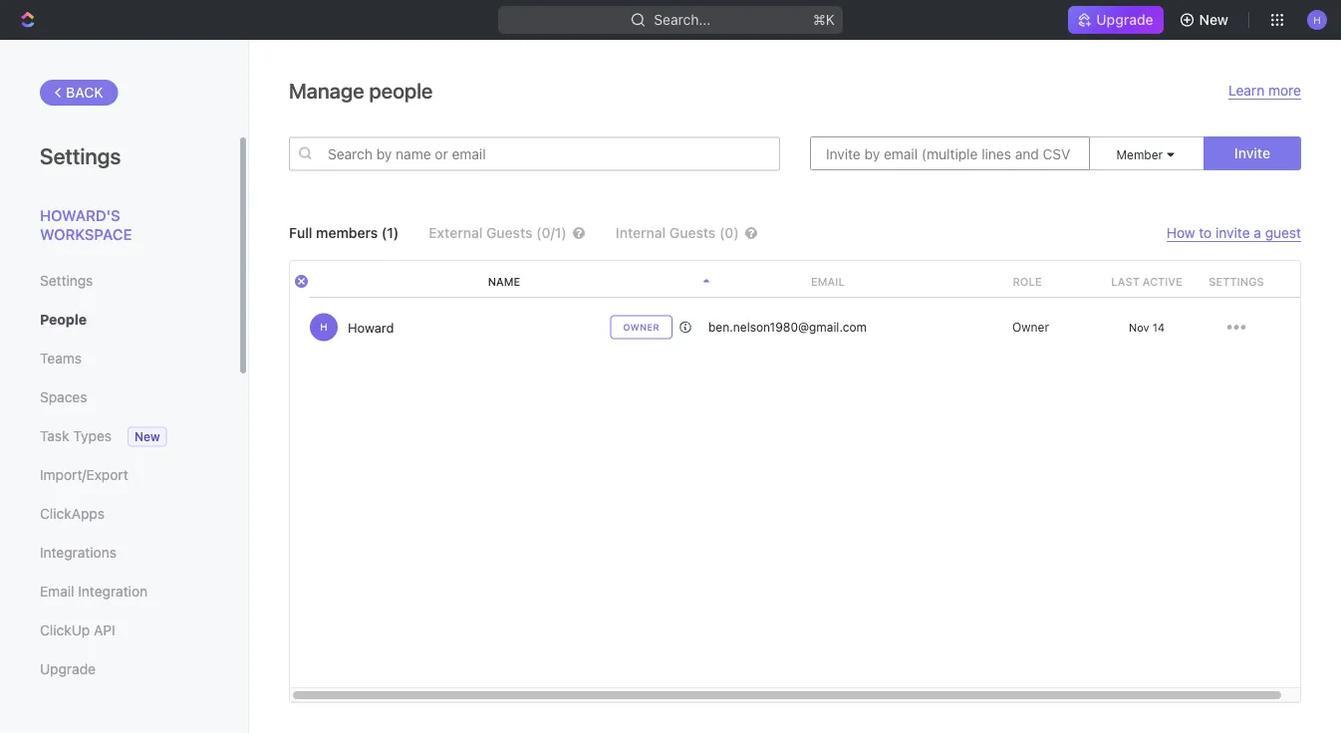 Task type: describe. For each thing, give the bounding box(es) containing it.
integration
[[78, 583, 148, 600]]

task
[[40, 428, 69, 444]]

email for email
[[811, 275, 845, 288]]

role
[[1013, 275, 1042, 288]]

email integration link
[[40, 575, 198, 609]]

workspace
[[40, 226, 132, 243]]

howard
[[348, 320, 394, 335]]

settings up howard's
[[40, 143, 121, 168]]

clickup api link
[[40, 614, 198, 648]]

people
[[369, 78, 433, 103]]

teams link
[[40, 342, 198, 376]]

how to invite a guest link
[[1167, 225, 1302, 242]]

api
[[94, 622, 115, 639]]

how
[[1167, 225, 1195, 241]]

spaces
[[40, 389, 87, 406]]

14
[[1153, 321, 1165, 334]]

invite
[[1216, 225, 1250, 241]]

internal
[[616, 225, 666, 241]]

nov
[[1129, 321, 1150, 334]]

clickup api
[[40, 622, 115, 639]]

(1)
[[382, 225, 399, 241]]

members
[[316, 225, 378, 241]]

people link
[[40, 303, 198, 337]]

email integration
[[40, 583, 148, 600]]

external guests (0/1) button
[[429, 225, 586, 241]]

owner button
[[1006, 320, 1049, 334]]

learn more
[[1229, 82, 1302, 99]]

settings link
[[40, 264, 198, 298]]

invite
[[1235, 145, 1271, 161]]

last active
[[1111, 275, 1183, 288]]

ben.nelson1980@gmail.com
[[709, 320, 867, 334]]

manage people
[[289, 78, 433, 103]]

search...
[[654, 11, 711, 28]]

settings down 'how to invite a guest' link
[[1209, 275, 1264, 288]]

(0)
[[720, 225, 739, 241]]

email for email integration
[[40, 583, 74, 600]]

settings element
[[0, 40, 249, 733]]

0 horizontal spatial h
[[320, 321, 328, 333]]

task types
[[40, 428, 112, 444]]

upgrade link inside settings element
[[40, 653, 198, 687]]

upgrade inside settings element
[[40, 661, 96, 678]]

member button
[[1117, 147, 1177, 161]]

member
[[1117, 147, 1163, 161]]

internal guests (0) button
[[616, 225, 788, 241]]

clickapps
[[40, 506, 105, 522]]

1 horizontal spatial upgrade link
[[1069, 6, 1164, 34]]



Task type: locate. For each thing, give the bounding box(es) containing it.
0 vertical spatial upgrade link
[[1069, 6, 1164, 34]]

to
[[1199, 225, 1212, 241]]

email up ben.nelson1980@gmail.com
[[811, 275, 845, 288]]

learn
[[1229, 82, 1265, 99]]

people
[[40, 311, 87, 328]]

1 vertical spatial upgrade
[[40, 661, 96, 678]]

owner down 'role'
[[1013, 320, 1049, 334]]

0 horizontal spatial upgrade
[[40, 661, 96, 678]]

Search by name or email text field
[[289, 137, 780, 171]]

0 horizontal spatial upgrade link
[[40, 653, 198, 687]]

how to invite a guest
[[1167, 225, 1302, 241]]

name
[[488, 275, 520, 288]]

upgrade left new button
[[1097, 11, 1154, 28]]

settings
[[40, 143, 121, 168], [40, 273, 93, 289], [1209, 275, 1264, 288]]

h inside dropdown button
[[1314, 14, 1321, 25]]

email inside "link"
[[40, 583, 74, 600]]

guests left (0/1)
[[486, 225, 533, 241]]

guest
[[1265, 225, 1302, 241]]

guests left (0)
[[670, 225, 716, 241]]

full members (1) button
[[289, 225, 399, 241]]

0 vertical spatial h
[[1314, 14, 1321, 25]]

invite button
[[1204, 137, 1302, 170]]

⌘k
[[813, 11, 835, 28]]

1 vertical spatial new
[[135, 430, 160, 444]]

h button
[[1302, 4, 1333, 36]]

types
[[73, 428, 112, 444]]

a
[[1254, 225, 1262, 241]]

1 guests from the left
[[486, 225, 533, 241]]

1 horizontal spatial owner
[[1013, 320, 1049, 334]]

0 vertical spatial new
[[1199, 11, 1229, 28]]

full members (1)
[[289, 225, 399, 241]]

spaces link
[[40, 381, 198, 415]]

1 vertical spatial h
[[320, 321, 328, 333]]

internal guests (0)
[[616, 225, 739, 241]]

0 horizontal spatial guests
[[486, 225, 533, 241]]

0 horizontal spatial new
[[135, 430, 160, 444]]

1 horizontal spatial new
[[1199, 11, 1229, 28]]

more
[[1269, 82, 1302, 99]]

new inside new button
[[1199, 11, 1229, 28]]

1 horizontal spatial email
[[811, 275, 845, 288]]

howard's
[[40, 206, 120, 224]]

integrations link
[[40, 536, 198, 570]]

external
[[429, 225, 483, 241]]

1 horizontal spatial h
[[1314, 14, 1321, 25]]

nov 14
[[1129, 321, 1165, 334]]

clickup
[[40, 622, 90, 639]]

h
[[1314, 14, 1321, 25], [320, 321, 328, 333]]

0 horizontal spatial email
[[40, 583, 74, 600]]

last
[[1111, 275, 1140, 288]]

full
[[289, 225, 312, 241]]

manage
[[289, 78, 364, 103]]

import/export link
[[40, 458, 198, 492]]

active
[[1143, 275, 1183, 288]]

1 horizontal spatial upgrade
[[1097, 11, 1154, 28]]

new button
[[1172, 4, 1241, 36]]

new
[[1199, 11, 1229, 28], [135, 430, 160, 444]]

upgrade
[[1097, 11, 1154, 28], [40, 661, 96, 678]]

guests
[[486, 225, 533, 241], [670, 225, 716, 241]]

0 vertical spatial email
[[811, 275, 845, 288]]

guests for internal
[[670, 225, 716, 241]]

clickapps link
[[40, 497, 198, 531]]

integrations
[[40, 545, 117, 561]]

upgrade link down clickup api "link"
[[40, 653, 198, 687]]

1 horizontal spatial guests
[[670, 225, 716, 241]]

0 horizontal spatial owner
[[623, 322, 660, 332]]

teams
[[40, 350, 82, 367]]

import/export
[[40, 467, 128, 483]]

owner down internal at the left of page
[[623, 322, 660, 332]]

external guests (0/1)
[[429, 225, 567, 241]]

Invite by email (multiple lines and CSV accepted) text field
[[810, 137, 1090, 170]]

new inside settings element
[[135, 430, 160, 444]]

upgrade down clickup
[[40, 661, 96, 678]]

2 guests from the left
[[670, 225, 716, 241]]

back link
[[40, 80, 118, 106]]

1 vertical spatial upgrade link
[[40, 653, 198, 687]]

upgrade link left new button
[[1069, 6, 1164, 34]]

email up clickup
[[40, 583, 74, 600]]

settings up people
[[40, 273, 93, 289]]

upgrade link
[[1069, 6, 1164, 34], [40, 653, 198, 687]]

(0/1)
[[536, 225, 567, 241]]

howard's workspace
[[40, 206, 132, 243]]

back
[[66, 84, 103, 101]]

owner
[[1013, 320, 1049, 334], [623, 322, 660, 332]]

guests for external
[[486, 225, 533, 241]]

0 vertical spatial upgrade
[[1097, 11, 1154, 28]]

email
[[811, 275, 845, 288], [40, 583, 74, 600]]

1 vertical spatial email
[[40, 583, 74, 600]]



Task type: vqa. For each thing, say whether or not it's contained in the screenshot.
1st Guests
yes



